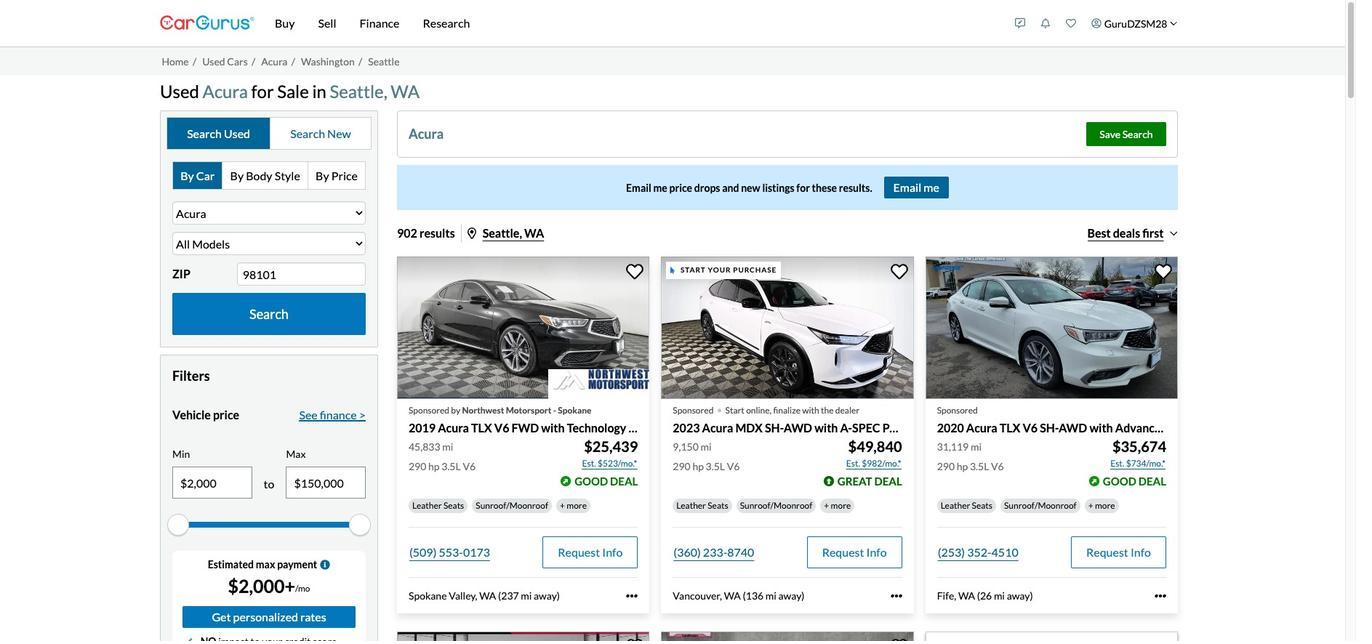Task type: describe. For each thing, give the bounding box(es) containing it.
9,150 mi 290 hp 3.5l v6
[[673, 440, 740, 472]]

good for $25,439
[[575, 475, 608, 488]]

get personalized rates
[[212, 610, 326, 624]]

cars
[[227, 55, 248, 67]]

(509)
[[409, 545, 437, 559]]

0173
[[463, 545, 490, 559]]

233-
[[703, 545, 727, 559]]

email me button
[[884, 177, 949, 199]]

4510
[[991, 545, 1018, 559]]

gurudzsm28 menu item
[[1084, 3, 1185, 44]]

gurudzsm28
[[1104, 17, 1167, 29]]

see finance >
[[299, 408, 366, 422]]

0 horizontal spatial for
[[251, 80, 274, 101]]

min
[[172, 448, 190, 460]]

platinum white pearl 2020 acura tlx v6 sh-awd with advance package sedan all-wheel drive 9-speed automatic image
[[925, 257, 1178, 399]]

new
[[327, 126, 351, 140]]

290 for ·
[[673, 460, 691, 472]]

leather for northwest motorsport - spokane
[[412, 500, 442, 511]]

finance
[[320, 408, 357, 422]]

search new tab
[[271, 118, 371, 149]]

3 request from the left
[[1086, 545, 1128, 559]]

info for ·
[[866, 545, 887, 559]]

results.
[[839, 182, 872, 194]]

finalize
[[773, 405, 801, 416]]

by for by body style
[[230, 169, 244, 182]]

save search
[[1100, 128, 1153, 141]]

by body style tab
[[223, 162, 308, 189]]

2020
[[937, 421, 964, 435]]

tab list containing search used
[[167, 117, 372, 150]]

email me
[[893, 181, 939, 194]]

(360) 233-8740
[[674, 545, 754, 559]]

$734/mo.*
[[1126, 458, 1166, 469]]

0 vertical spatial used
[[202, 55, 225, 67]]

v6 inside sponsored by northwest motorsport - spokane 2019 acura tlx v6 fwd with technology package
[[494, 421, 509, 435]]

by price
[[316, 169, 358, 182]]

3 more from the left
[[1095, 500, 1115, 511]]

sponsored · start online, finalize with the dealer 2023 acura mdx sh-awd with a-spec package
[[673, 395, 926, 435]]

v6 inside sponsored 2020 acura tlx v6 sh-awd with advance package
[[1023, 421, 1038, 435]]

advance
[[1115, 421, 1161, 435]]

sponsored for 2020
[[937, 405, 978, 416]]

home
[[162, 55, 189, 67]]

mi inside 31,119 mi 290 hp 3.5l v6
[[971, 440, 982, 453]]

vancouver,
[[673, 590, 722, 602]]

saved cars image
[[1066, 18, 1076, 28]]

seattle, wa
[[483, 226, 544, 240]]

v6 for ·
[[727, 460, 740, 472]]

search used
[[187, 126, 250, 140]]

sunroof/moonroof for northwest motorsport - spokane
[[476, 500, 548, 511]]

deal for northwest motorsport - spokane
[[610, 475, 638, 488]]

-
[[553, 405, 556, 416]]

sh- inside sponsored · start online, finalize with the dealer 2023 acura mdx sh-awd with a-spec package
[[765, 421, 784, 435]]

black 2019 acura tlx v6 fwd with technology package sedan front-wheel drive automatic image
[[397, 257, 650, 399]]

info circle image
[[320, 560, 330, 570]]

motorsport
[[506, 405, 551, 416]]

apex blue pearl 2022 acura mdx sh-awd with a-spec package suv / crossover all-wheel drive automatic image
[[397, 632, 650, 641]]

great deal
[[837, 475, 902, 488]]

finance button
[[348, 0, 411, 47]]

wa for seattle, wa
[[524, 226, 544, 240]]

2 / from the left
[[252, 55, 255, 67]]

seattle, wa button
[[467, 226, 544, 240]]

with left "the"
[[802, 405, 819, 416]]

these
[[812, 182, 837, 194]]

902
[[397, 226, 417, 240]]

/mo
[[295, 583, 310, 594]]

fwd
[[512, 421, 539, 435]]

(509) 553-0173
[[409, 545, 490, 559]]

0 horizontal spatial spokane
[[409, 590, 447, 602]]

new
[[741, 182, 760, 194]]

package inside sponsored by northwest motorsport - spokane 2019 acura tlx v6 fwd with technology package
[[628, 421, 672, 435]]

request for ·
[[822, 545, 864, 559]]

car
[[196, 169, 215, 182]]

(253)
[[938, 545, 965, 559]]

3.5l inside 31,119 mi 290 hp 3.5l v6
[[970, 460, 989, 472]]

chevron down image
[[1170, 19, 1178, 27]]

mi right (237
[[521, 590, 532, 602]]

home link
[[162, 55, 189, 67]]

3 seats from the left
[[972, 500, 992, 511]]

me for email me
[[924, 181, 939, 194]]

$2,000+
[[228, 575, 295, 597]]

mi inside 45,833 mi 290 hp 3.5l v6
[[442, 440, 453, 453]]

search for search used
[[187, 126, 222, 140]]

wa down seattle
[[391, 80, 420, 101]]

3 / from the left
[[291, 55, 295, 67]]

Min text field
[[173, 468, 251, 498]]

45,833
[[409, 440, 440, 453]]

good deal for $35,674
[[1103, 475, 1166, 488]]

spokane valley, wa (237 mi away)
[[409, 590, 560, 602]]

902 results
[[397, 226, 455, 240]]

get personalized rates button
[[182, 606, 356, 628]]

finance
[[360, 16, 399, 30]]

sponsored for ·
[[673, 405, 714, 416]]

1 vertical spatial seattle,
[[483, 226, 522, 240]]

3 sunroof/moonroof from the left
[[1004, 500, 1077, 511]]

+ for ·
[[824, 500, 829, 511]]

request for northwest motorsport - spokane
[[558, 545, 600, 559]]

washington
[[301, 55, 355, 67]]

zip
[[172, 267, 190, 281]]

good for $35,674
[[1103, 475, 1136, 488]]

3 info from the left
[[1131, 545, 1151, 559]]

more for northwest motorsport - spokane
[[567, 500, 587, 511]]

search used tab
[[167, 118, 271, 149]]

gurudzsm28 button
[[1084, 3, 1185, 44]]

est. $523/mo.* button
[[581, 456, 638, 471]]

est. inside $35,674 est. $734/mo.*
[[1110, 458, 1124, 469]]

menu bar containing buy
[[254, 0, 1007, 47]]

(237
[[498, 590, 519, 602]]

est. $734/mo.* button
[[1110, 456, 1166, 471]]

by for by car
[[180, 169, 194, 182]]

vancouver, wa (136 mi away)
[[673, 590, 805, 602]]

check image
[[182, 637, 193, 641]]

0 horizontal spatial seattle,
[[330, 80, 387, 101]]

to
[[264, 477, 274, 491]]

listings
[[762, 182, 794, 194]]

request info button for ·
[[807, 536, 902, 568]]

price
[[331, 169, 358, 182]]

mdx
[[735, 421, 763, 435]]

white 2023 acura mdx sh-awd with a-spec package suv / crossover all-wheel drive automatic image
[[661, 257, 914, 399]]

a-
[[840, 421, 852, 435]]

v6 for 2020
[[991, 460, 1004, 472]]

+ for northwest motorsport - spokane
[[560, 500, 565, 511]]

map marker alt image
[[467, 228, 476, 239]]

search for search new
[[290, 126, 325, 140]]

search button
[[172, 293, 366, 335]]

buy
[[275, 16, 295, 30]]

+ more for ·
[[824, 500, 851, 511]]

sell
[[318, 16, 336, 30]]

fife, wa (26 mi away)
[[937, 590, 1033, 602]]

>
[[359, 408, 366, 422]]

start inside sponsored · start online, finalize with the dealer 2023 acura mdx sh-awd with a-spec package
[[725, 405, 744, 416]]

save search button
[[1086, 122, 1166, 146]]

spokane inside sponsored by northwest motorsport - spokane 2019 acura tlx v6 fwd with technology package
[[558, 405, 591, 416]]

3 ellipsis h image from the left
[[1155, 590, 1166, 602]]

liquid carbon metallic 2023 acura mdx sh-awd with a-spec package suv / crossover all-wheel drive automatic image
[[661, 632, 914, 641]]

email for email me
[[893, 181, 921, 194]]

352-
[[967, 545, 991, 559]]

(136
[[743, 590, 764, 602]]

sale
[[277, 80, 309, 101]]

3 deal from the left
[[1138, 475, 1166, 488]]

gurudzsm28 menu
[[1007, 3, 1185, 44]]

tlx inside sponsored by northwest motorsport - spokane 2019 acura tlx v6 fwd with technology package
[[471, 421, 492, 435]]

mi right '(136'
[[765, 590, 776, 602]]

results
[[419, 226, 455, 240]]

vehicle price
[[172, 408, 239, 422]]

drops
[[694, 182, 720, 194]]

(26
[[977, 590, 992, 602]]

wa for vancouver, wa (136 mi away)
[[724, 590, 741, 602]]

search right "save"
[[1122, 128, 1153, 141]]

max
[[286, 448, 306, 460]]

3 request info from the left
[[1086, 545, 1151, 559]]



Task type: locate. For each thing, give the bounding box(es) containing it.
sponsored inside sponsored 2020 acura tlx v6 sh-awd with advance package
[[937, 405, 978, 416]]

1 horizontal spatial good deal
[[1103, 475, 1166, 488]]

1 horizontal spatial for
[[796, 182, 810, 194]]

$49,840
[[848, 438, 902, 455]]

1 horizontal spatial awd
[[1059, 421, 1087, 435]]

sunroof/moonroof up 0173
[[476, 500, 548, 511]]

by body style
[[230, 169, 300, 182]]

+ more
[[560, 500, 587, 511], [824, 500, 851, 511], [1088, 500, 1115, 511]]

more down est. $523/mo.* button
[[567, 500, 587, 511]]

spokane
[[558, 405, 591, 416], [409, 590, 447, 602]]

sponsored up 2020
[[937, 405, 978, 416]]

2 horizontal spatial request info
[[1086, 545, 1151, 559]]

2 seats from the left
[[708, 500, 728, 511]]

price right the vehicle
[[213, 408, 239, 422]]

2 horizontal spatial sunroof/moonroof
[[1004, 500, 1077, 511]]

2 request info from the left
[[822, 545, 887, 559]]

fife,
[[937, 590, 956, 602]]

$523/mo.*
[[598, 458, 637, 469]]

1 horizontal spatial +
[[824, 500, 829, 511]]

0 horizontal spatial sh-
[[765, 421, 784, 435]]

cargurus logo homepage link link
[[160, 3, 254, 44]]

mi right the '31,119'
[[971, 440, 982, 453]]

2 horizontal spatial away)
[[1007, 590, 1033, 602]]

see finance > link
[[299, 407, 366, 424]]

v6 inside 31,119 mi 290 hp 3.5l v6
[[991, 460, 1004, 472]]

1 horizontal spatial email
[[893, 181, 921, 194]]

2 package from the left
[[882, 421, 926, 435]]

ellipsis h image
[[626, 590, 638, 602], [890, 590, 902, 602], [1155, 590, 1166, 602]]

0 horizontal spatial deal
[[610, 475, 638, 488]]

0 horizontal spatial email
[[626, 182, 651, 194]]

hp inside 31,119 mi 290 hp 3.5l v6
[[957, 460, 968, 472]]

good deal
[[575, 475, 638, 488], [1103, 475, 1166, 488]]

1 horizontal spatial info
[[866, 545, 887, 559]]

by left the price
[[316, 169, 329, 182]]

price left drops
[[669, 182, 692, 194]]

leather seats
[[412, 500, 464, 511], [676, 500, 728, 511], [941, 500, 992, 511]]

2 290 from the left
[[673, 460, 691, 472]]

0 horizontal spatial by
[[180, 169, 194, 182]]

2 good deal from the left
[[1103, 475, 1166, 488]]

3.5l for northwest motorsport - spokane
[[442, 460, 461, 472]]

tlx down northwest
[[471, 421, 492, 435]]

2 horizontal spatial + more
[[1088, 500, 1115, 511]]

1 290 from the left
[[409, 460, 426, 472]]

seats up the 352-
[[972, 500, 992, 511]]

0 horizontal spatial seats
[[443, 500, 464, 511]]

good deal for $25,439
[[575, 475, 638, 488]]

awd inside sponsored · start online, finalize with the dealer 2023 acura mdx sh-awd with a-spec package
[[784, 421, 812, 435]]

by
[[451, 405, 460, 416]]

by left body
[[230, 169, 244, 182]]

1 leather seats from the left
[[412, 500, 464, 511]]

leather seats up (509) 553-0173
[[412, 500, 464, 511]]

mi inside 9,150 mi 290 hp 3.5l v6
[[701, 440, 711, 453]]

1 horizontal spatial sh-
[[1040, 421, 1059, 435]]

tlx up 31,119 mi 290 hp 3.5l v6
[[1000, 421, 1020, 435]]

2 horizontal spatial request
[[1086, 545, 1128, 559]]

est. $982/mo.* button
[[845, 456, 902, 471]]

0 horizontal spatial sunroof/moonroof
[[476, 500, 548, 511]]

0 vertical spatial seattle,
[[330, 80, 387, 101]]

sponsored for by
[[409, 405, 449, 416]]

menu bar
[[254, 0, 1007, 47]]

31,119
[[937, 440, 969, 453]]

acura inside sponsored by northwest motorsport - spokane 2019 acura tlx v6 fwd with technology package
[[438, 421, 469, 435]]

0 horizontal spatial request
[[558, 545, 600, 559]]

1 sunroof/moonroof from the left
[[476, 500, 548, 511]]

mouse pointer image
[[670, 267, 675, 274]]

mi right 9,150 at the bottom of page
[[701, 440, 711, 453]]

save
[[1100, 128, 1120, 141]]

leather seats for ·
[[676, 500, 728, 511]]

package up the $49,840
[[882, 421, 926, 435]]

2 tlx from the left
[[1000, 421, 1020, 435]]

away) for 2020
[[1007, 590, 1033, 602]]

1 request from the left
[[558, 545, 600, 559]]

3.5l inside 45,833 mi 290 hp 3.5l v6
[[442, 460, 461, 472]]

acura inside sponsored · start online, finalize with the dealer 2023 acura mdx sh-awd with a-spec package
[[702, 421, 733, 435]]

1 horizontal spatial tlx
[[1000, 421, 1020, 435]]

search left new
[[290, 126, 325, 140]]

seattle, right map marker alt image
[[483, 226, 522, 240]]

1 horizontal spatial sunroof/moonroof
[[740, 500, 812, 511]]

good
[[575, 475, 608, 488], [1103, 475, 1136, 488]]

1 horizontal spatial leather
[[676, 500, 706, 511]]

4 / from the left
[[359, 55, 362, 67]]

est. for ·
[[846, 458, 860, 469]]

0 horizontal spatial sponsored
[[409, 405, 449, 416]]

1 + more from the left
[[560, 500, 587, 511]]

used down 'home' 'link'
[[160, 80, 199, 101]]

away) right (237
[[534, 590, 560, 602]]

sh-
[[765, 421, 784, 435], [1040, 421, 1059, 435]]

seats up 553-
[[443, 500, 464, 511]]

1 seats from the left
[[443, 500, 464, 511]]

est. up great
[[846, 458, 860, 469]]

2 horizontal spatial seats
[[972, 500, 992, 511]]

mi right (26
[[994, 590, 1005, 602]]

leather seats up (360) 233-8740
[[676, 500, 728, 511]]

3 + more from the left
[[1088, 500, 1115, 511]]

3 package from the left
[[1163, 421, 1206, 435]]

1 horizontal spatial away)
[[778, 590, 805, 602]]

$2,000+ /mo
[[228, 575, 310, 597]]

2 horizontal spatial hp
[[957, 460, 968, 472]]

email
[[893, 181, 921, 194], [626, 182, 651, 194]]

2 horizontal spatial by
[[316, 169, 329, 182]]

by inside by price tab
[[316, 169, 329, 182]]

2 horizontal spatial sponsored
[[937, 405, 978, 416]]

2 horizontal spatial 290
[[937, 460, 955, 472]]

search new
[[290, 126, 351, 140]]

2 vertical spatial used
[[224, 126, 250, 140]]

used inside tab
[[224, 126, 250, 140]]

tab list
[[167, 117, 372, 150], [172, 162, 366, 190]]

3 hp from the left
[[957, 460, 968, 472]]

research button
[[411, 0, 482, 47]]

1 horizontal spatial + more
[[824, 500, 851, 511]]

0 vertical spatial tab list
[[167, 117, 372, 150]]

user icon image
[[1091, 18, 1102, 28]]

1 / from the left
[[193, 55, 196, 67]]

request info button for northwest motorsport - spokane
[[543, 536, 638, 568]]

wa for fife, wa (26 mi away)
[[958, 590, 975, 602]]

0 horizontal spatial hp
[[428, 460, 440, 472]]

ZIP telephone field
[[237, 263, 366, 286]]

open notifications image
[[1041, 18, 1051, 28]]

+ more down great
[[824, 500, 851, 511]]

1 horizontal spatial request info button
[[807, 536, 902, 568]]

2 horizontal spatial est.
[[1110, 458, 1124, 469]]

sponsored up the 2023
[[673, 405, 714, 416]]

acura link
[[261, 55, 288, 67]]

get
[[212, 610, 231, 624]]

package inside sponsored 2020 acura tlx v6 sh-awd with advance package
[[1163, 421, 1206, 435]]

1 horizontal spatial request
[[822, 545, 864, 559]]

2 deal from the left
[[874, 475, 902, 488]]

1 hp from the left
[[428, 460, 440, 472]]

with left advance
[[1089, 421, 1113, 435]]

seats for northwest motorsport - spokane
[[443, 500, 464, 511]]

for left sale
[[251, 80, 274, 101]]

3.5l inside 9,150 mi 290 hp 3.5l v6
[[706, 460, 725, 472]]

search for search
[[249, 306, 289, 322]]

1 horizontal spatial me
[[924, 181, 939, 194]]

2 leather from the left
[[676, 500, 706, 511]]

1 horizontal spatial hp
[[692, 460, 704, 472]]

(253) 352-4510 button
[[937, 536, 1019, 568]]

1 est. from the left
[[582, 458, 596, 469]]

1 more from the left
[[567, 500, 587, 511]]

est. down $35,674
[[1110, 458, 1124, 469]]

online,
[[746, 405, 772, 416]]

$25,439
[[584, 438, 638, 455]]

1 vertical spatial start
[[725, 405, 744, 416]]

sponsored 2020 acura tlx v6 sh-awd with advance package
[[937, 405, 1206, 435]]

used cars link
[[202, 55, 248, 67]]

for left these
[[796, 182, 810, 194]]

1 horizontal spatial est.
[[846, 458, 860, 469]]

1 request info from the left
[[558, 545, 623, 559]]

3 leather seats from the left
[[941, 500, 992, 511]]

northwest motorsport - spokane image
[[549, 369, 650, 399]]

1 3.5l from the left
[[442, 460, 461, 472]]

more for ·
[[831, 500, 851, 511]]

1 good from the left
[[575, 475, 608, 488]]

2 away) from the left
[[778, 590, 805, 602]]

sponsored up 2019
[[409, 405, 449, 416]]

wa right map marker alt image
[[524, 226, 544, 240]]

1 horizontal spatial 3.5l
[[706, 460, 725, 472]]

0 horizontal spatial ellipsis h image
[[626, 590, 638, 602]]

0 horizontal spatial package
[[628, 421, 672, 435]]

1 horizontal spatial request info
[[822, 545, 887, 559]]

290 inside 9,150 mi 290 hp 3.5l v6
[[673, 460, 691, 472]]

ellipsis h image for ·
[[890, 590, 902, 602]]

0 vertical spatial for
[[251, 80, 274, 101]]

1 awd from the left
[[784, 421, 812, 435]]

good down the est. $734/mo.* button
[[1103, 475, 1136, 488]]

sponsored
[[409, 405, 449, 416], [673, 405, 714, 416], [937, 405, 978, 416]]

est. for northwest motorsport - spokane
[[582, 458, 596, 469]]

est. down $25,439
[[582, 458, 596, 469]]

request info for northwest motorsport - spokane
[[558, 545, 623, 559]]

northwest
[[462, 405, 504, 416]]

hp
[[428, 460, 440, 472], [692, 460, 704, 472], [957, 460, 968, 472]]

2 info from the left
[[866, 545, 887, 559]]

0 horizontal spatial start
[[681, 266, 706, 274]]

3 est. from the left
[[1110, 458, 1124, 469]]

request info for ·
[[822, 545, 887, 559]]

290 down 9,150 at the bottom of page
[[673, 460, 691, 472]]

valley,
[[449, 590, 477, 602]]

3 sponsored from the left
[[937, 405, 978, 416]]

filters
[[172, 368, 210, 384]]

2 horizontal spatial leather seats
[[941, 500, 992, 511]]

0 horizontal spatial est.
[[582, 458, 596, 469]]

sunroof/moonroof up '4510'
[[1004, 500, 1077, 511]]

(360) 233-8740 button
[[673, 536, 755, 568]]

more
[[567, 500, 587, 511], [831, 500, 851, 511], [1095, 500, 1115, 511]]

0 horizontal spatial tlx
[[471, 421, 492, 435]]

1 horizontal spatial ellipsis h image
[[890, 590, 902, 602]]

0 horizontal spatial good deal
[[575, 475, 638, 488]]

1 horizontal spatial deal
[[874, 475, 902, 488]]

(360)
[[674, 545, 701, 559]]

me for email me price drops and new listings for these results.
[[653, 182, 667, 194]]

3 request info button from the left
[[1071, 536, 1166, 568]]

0 horizontal spatial price
[[213, 408, 239, 422]]

/
[[193, 55, 196, 67], [252, 55, 255, 67], [291, 55, 295, 67], [359, 55, 362, 67]]

1 horizontal spatial 290
[[673, 460, 691, 472]]

acura inside sponsored 2020 acura tlx v6 sh-awd with advance package
[[966, 421, 997, 435]]

email inside button
[[893, 181, 921, 194]]

2 horizontal spatial +
[[1088, 500, 1093, 511]]

1 vertical spatial used
[[160, 80, 199, 101]]

email me price drops and new listings for these results.
[[626, 182, 872, 194]]

1 leather from the left
[[412, 500, 442, 511]]

$49,840 est. $982/mo.*
[[846, 438, 902, 469]]

$35,674 est. $734/mo.*
[[1110, 438, 1166, 469]]

awd down finalize
[[784, 421, 812, 435]]

add a car review image
[[1015, 18, 1025, 28]]

0 horizontal spatial 3.5l
[[442, 460, 461, 472]]

2 good from the left
[[1103, 475, 1136, 488]]

good down est. $523/mo.* button
[[575, 475, 608, 488]]

3 3.5l from the left
[[970, 460, 989, 472]]

est.
[[582, 458, 596, 469], [846, 458, 860, 469], [1110, 458, 1124, 469]]

wa left (26
[[958, 590, 975, 602]]

1 horizontal spatial seats
[[708, 500, 728, 511]]

2 request info button from the left
[[807, 536, 902, 568]]

search up car
[[187, 126, 222, 140]]

·
[[716, 395, 722, 421]]

2 horizontal spatial leather
[[941, 500, 970, 511]]

hp down 9,150 at the bottom of page
[[692, 460, 704, 472]]

sh- inside sponsored 2020 acura tlx v6 sh-awd with advance package
[[1040, 421, 1059, 435]]

leather seats up (253) 352-4510
[[941, 500, 992, 511]]

/ right 'home' 'link'
[[193, 55, 196, 67]]

email for email me price drops and new listings for these results.
[[626, 182, 651, 194]]

email left drops
[[626, 182, 651, 194]]

washington link
[[301, 55, 355, 67]]

package inside sponsored · start online, finalize with the dealer 2023 acura mdx sh-awd with a-spec package
[[882, 421, 926, 435]]

0 horizontal spatial +
[[560, 500, 565, 511]]

deal down $734/mo.*
[[1138, 475, 1166, 488]]

0 horizontal spatial + more
[[560, 500, 587, 511]]

home / used cars / acura / washington / seattle
[[162, 55, 400, 67]]

deal down $523/mo.*
[[610, 475, 638, 488]]

2 horizontal spatial package
[[1163, 421, 1206, 435]]

1 deal from the left
[[610, 475, 638, 488]]

hp for ·
[[692, 460, 704, 472]]

sell button
[[306, 0, 348, 47]]

+ more for northwest motorsport - spokane
[[560, 500, 587, 511]]

with inside sponsored by northwest motorsport - spokane 2019 acura tlx v6 fwd with technology package
[[541, 421, 565, 435]]

3 290 from the left
[[937, 460, 955, 472]]

acura
[[261, 55, 288, 67], [203, 80, 248, 101], [409, 126, 444, 142], [438, 421, 469, 435], [702, 421, 733, 435], [966, 421, 997, 435]]

deal down $982/mo.*
[[874, 475, 902, 488]]

3 leather from the left
[[941, 500, 970, 511]]

0 horizontal spatial request info
[[558, 545, 623, 559]]

package left the 2023
[[628, 421, 672, 435]]

search down zip phone field
[[249, 306, 289, 322]]

1 request info button from the left
[[543, 536, 638, 568]]

seattle
[[368, 55, 400, 67]]

sunroof/moonroof for ·
[[740, 500, 812, 511]]

used left the cars
[[202, 55, 225, 67]]

by inside by car tab
[[180, 169, 194, 182]]

+
[[560, 500, 565, 511], [824, 500, 829, 511], [1088, 500, 1093, 511]]

/ right the cars
[[252, 55, 255, 67]]

2 by from the left
[[230, 169, 244, 182]]

me inside button
[[924, 181, 939, 194]]

0 horizontal spatial good
[[575, 475, 608, 488]]

more down the est. $734/mo.* button
[[1095, 500, 1115, 511]]

1 vertical spatial tab list
[[172, 162, 366, 190]]

by car tab
[[173, 162, 223, 189]]

used up body
[[224, 126, 250, 140]]

1 info from the left
[[602, 545, 623, 559]]

info for northwest motorsport - spokane
[[602, 545, 623, 559]]

deal for ·
[[874, 475, 902, 488]]

est. inside $49,840 est. $982/mo.*
[[846, 458, 860, 469]]

2 leather seats from the left
[[676, 500, 728, 511]]

sponsored inside sponsored · start online, finalize with the dealer 2023 acura mdx sh-awd with a-spec package
[[673, 405, 714, 416]]

290 inside 31,119 mi 290 hp 3.5l v6
[[937, 460, 955, 472]]

spec
[[852, 421, 880, 435]]

package
[[628, 421, 672, 435], [882, 421, 926, 435], [1163, 421, 1206, 435]]

1 tlx from the left
[[471, 421, 492, 435]]

3 away) from the left
[[1007, 590, 1033, 602]]

start right ·
[[725, 405, 744, 416]]

0 horizontal spatial 290
[[409, 460, 426, 472]]

v6 inside 45,833 mi 290 hp 3.5l v6
[[463, 460, 476, 472]]

0 vertical spatial spokane
[[558, 405, 591, 416]]

2 request from the left
[[822, 545, 864, 559]]

more down great
[[831, 500, 851, 511]]

3.5l for ·
[[706, 460, 725, 472]]

1 away) from the left
[[534, 590, 560, 602]]

by car
[[180, 169, 215, 182]]

2 horizontal spatial ellipsis h image
[[1155, 590, 1166, 602]]

0 horizontal spatial away)
[[534, 590, 560, 602]]

0 horizontal spatial awd
[[784, 421, 812, 435]]

technology
[[567, 421, 626, 435]]

hp for northwest motorsport - spokane
[[428, 460, 440, 472]]

1 horizontal spatial sponsored
[[673, 405, 714, 416]]

1 sh- from the left
[[765, 421, 784, 435]]

away) for ·
[[778, 590, 805, 602]]

with inside sponsored 2020 acura tlx v6 sh-awd with advance package
[[1089, 421, 1113, 435]]

v6 for by
[[463, 460, 476, 472]]

see
[[299, 408, 317, 422]]

sunroof/moonroof up 8740
[[740, 500, 812, 511]]

9,150
[[673, 440, 699, 453]]

good deal down est. $523/mo.* button
[[575, 475, 638, 488]]

with down "the"
[[814, 421, 838, 435]]

by left car
[[180, 169, 194, 182]]

by price tab
[[308, 162, 365, 189]]

+ more down the est. $734/mo.* button
[[1088, 500, 1115, 511]]

2 horizontal spatial request info button
[[1071, 536, 1166, 568]]

0 horizontal spatial leather
[[412, 500, 442, 511]]

cargurus logo homepage link image
[[160, 3, 254, 44]]

by inside by body style tab
[[230, 169, 244, 182]]

leather up (509)
[[412, 500, 442, 511]]

2023
[[673, 421, 700, 435]]

2 sh- from the left
[[1040, 421, 1059, 435]]

(253) 352-4510
[[938, 545, 1018, 559]]

seattle, down seattle
[[330, 80, 387, 101]]

ellipsis h image for northwest motorsport - spokane
[[626, 590, 638, 602]]

wa left (237
[[479, 590, 496, 602]]

hp inside 45,833 mi 290 hp 3.5l v6
[[428, 460, 440, 472]]

Max text field
[[287, 468, 365, 498]]

style
[[275, 169, 300, 182]]

1 vertical spatial price
[[213, 408, 239, 422]]

1 + from the left
[[560, 500, 565, 511]]

2 3.5l from the left
[[706, 460, 725, 472]]

0 horizontal spatial more
[[567, 500, 587, 511]]

leather for ·
[[676, 500, 706, 511]]

tlx inside sponsored 2020 acura tlx v6 sh-awd with advance package
[[1000, 421, 1020, 435]]

0 vertical spatial price
[[669, 182, 692, 194]]

start right 'mouse pointer' image
[[681, 266, 706, 274]]

1 package from the left
[[628, 421, 672, 435]]

3 + from the left
[[1088, 500, 1093, 511]]

1 ellipsis h image from the left
[[626, 590, 638, 602]]

body
[[246, 169, 272, 182]]

spokane left valley,
[[409, 590, 447, 602]]

mi right 45,833
[[442, 440, 453, 453]]

dealer
[[835, 405, 859, 416]]

leather up (360) on the bottom of page
[[676, 500, 706, 511]]

1 horizontal spatial good
[[1103, 475, 1136, 488]]

sponsored by northwest motorsport - spokane 2019 acura tlx v6 fwd with technology package
[[409, 405, 672, 435]]

3 by from the left
[[316, 169, 329, 182]]

email right results.
[[893, 181, 921, 194]]

2 ellipsis h image from the left
[[890, 590, 902, 602]]

1 vertical spatial spokane
[[409, 590, 447, 602]]

with down the -
[[541, 421, 565, 435]]

leather up (253)
[[941, 500, 970, 511]]

290 down 45,833
[[409, 460, 426, 472]]

1 horizontal spatial spokane
[[558, 405, 591, 416]]

2 sponsored from the left
[[673, 405, 714, 416]]

package right advance
[[1163, 421, 1206, 435]]

1 good deal from the left
[[575, 475, 638, 488]]

research
[[423, 16, 470, 30]]

0 vertical spatial start
[[681, 266, 706, 274]]

sponsored inside sponsored by northwest motorsport - spokane 2019 acura tlx v6 fwd with technology package
[[409, 405, 449, 416]]

2 awd from the left
[[1059, 421, 1087, 435]]

2 horizontal spatial more
[[1095, 500, 1115, 511]]

seats for ·
[[708, 500, 728, 511]]

/ right acura link
[[291, 55, 295, 67]]

2 est. from the left
[[846, 458, 860, 469]]

1 by from the left
[[180, 169, 194, 182]]

2 more from the left
[[831, 500, 851, 511]]

(509) 553-0173 button
[[409, 536, 491, 568]]

used acura for sale in seattle, wa
[[160, 80, 420, 101]]

1 horizontal spatial start
[[725, 405, 744, 416]]

away) right (26
[[1007, 590, 1033, 602]]

seats up 233-
[[708, 500, 728, 511]]

mi
[[442, 440, 453, 453], [701, 440, 711, 453], [971, 440, 982, 453], [521, 590, 532, 602], [765, 590, 776, 602], [994, 590, 1005, 602]]

leather seats for northwest motorsport - spokane
[[412, 500, 464, 511]]

1 horizontal spatial leather seats
[[676, 500, 728, 511]]

hp down the '31,119'
[[957, 460, 968, 472]]

away) right '(136'
[[778, 590, 805, 602]]

2 sunroof/moonroof from the left
[[740, 500, 812, 511]]

+ more down est. $523/mo.* button
[[560, 500, 587, 511]]

est. inside $25,439 est. $523/mo.*
[[582, 458, 596, 469]]

1 horizontal spatial by
[[230, 169, 244, 182]]

2 hp from the left
[[692, 460, 704, 472]]

awd inside sponsored 2020 acura tlx v6 sh-awd with advance package
[[1059, 421, 1087, 435]]

3.5l
[[442, 460, 461, 472], [706, 460, 725, 472], [970, 460, 989, 472]]

awd left advance
[[1059, 421, 1087, 435]]

2 + from the left
[[824, 500, 829, 511]]

with
[[802, 405, 819, 416], [541, 421, 565, 435], [814, 421, 838, 435], [1089, 421, 1113, 435]]

hp inside 9,150 mi 290 hp 3.5l v6
[[692, 460, 704, 472]]

1 horizontal spatial seattle,
[[483, 226, 522, 240]]

by for by price
[[316, 169, 329, 182]]

wa left '(136'
[[724, 590, 741, 602]]

good deal down the est. $734/mo.* button
[[1103, 475, 1166, 488]]

1 horizontal spatial package
[[882, 421, 926, 435]]

v6 inside 9,150 mi 290 hp 3.5l v6
[[727, 460, 740, 472]]

2 horizontal spatial 3.5l
[[970, 460, 989, 472]]

hp down 45,833
[[428, 460, 440, 472]]

2 horizontal spatial info
[[1131, 545, 1151, 559]]

buy button
[[263, 0, 306, 47]]

personalized
[[233, 610, 298, 624]]

290 for northwest motorsport - spokane
[[409, 460, 426, 472]]

2 + more from the left
[[824, 500, 851, 511]]

2 horizontal spatial deal
[[1138, 475, 1166, 488]]

/ left seattle
[[359, 55, 362, 67]]

tab list containing by car
[[172, 162, 366, 190]]

0 horizontal spatial request info button
[[543, 536, 638, 568]]

0 horizontal spatial info
[[602, 545, 623, 559]]

0 horizontal spatial me
[[653, 182, 667, 194]]

0 horizontal spatial leather seats
[[412, 500, 464, 511]]

290 inside 45,833 mi 290 hp 3.5l v6
[[409, 460, 426, 472]]

290 down the '31,119'
[[937, 460, 955, 472]]

1 vertical spatial for
[[796, 182, 810, 194]]

spokane right the -
[[558, 405, 591, 416]]

1 sponsored from the left
[[409, 405, 449, 416]]



Task type: vqa. For each thing, say whether or not it's contained in the screenshot.
leftmost THE OF
no



